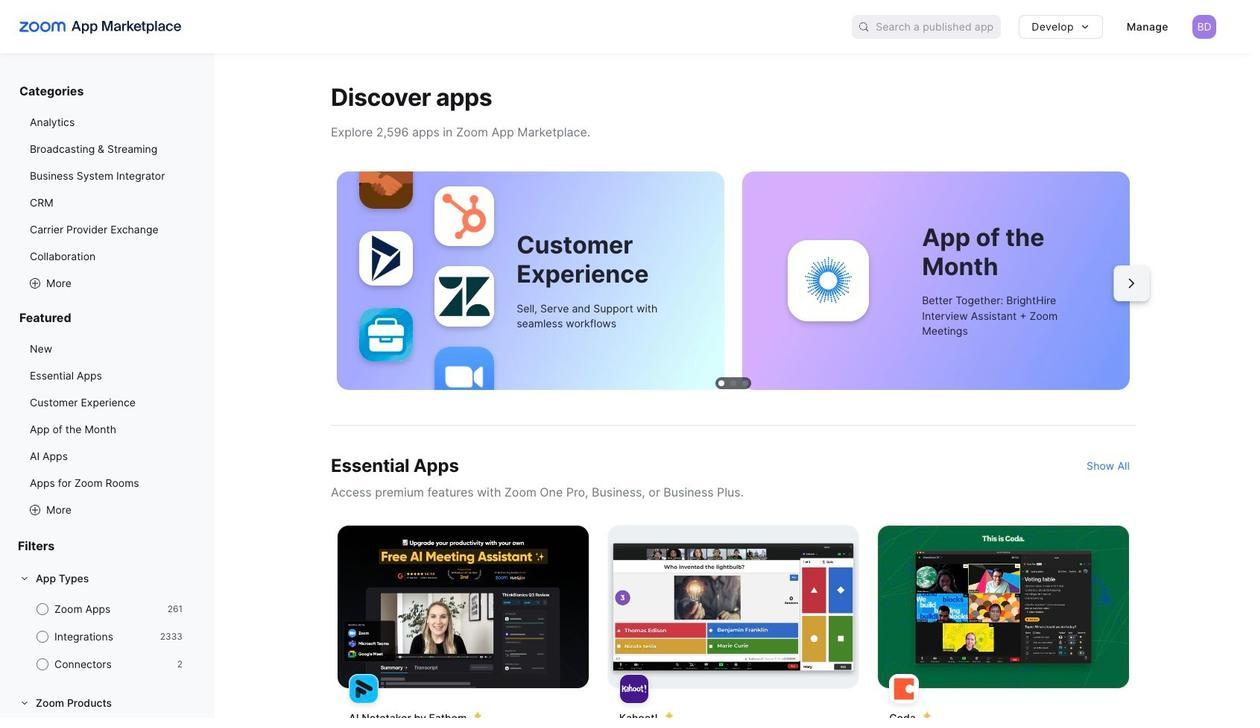 Task type: vqa. For each thing, say whether or not it's contained in the screenshot.
the in Jira By Zoom Stay on top of every high priority issue and blocker with the Jira Notifications app for Zoom Chat.
no



Task type: locate. For each thing, give the bounding box(es) containing it.
Search text field
[[876, 16, 1002, 38]]

banner
[[0, 0, 1253, 54]]

current user is barb dwyer element
[[1193, 15, 1217, 39]]

search a published app element
[[853, 15, 1002, 39]]



